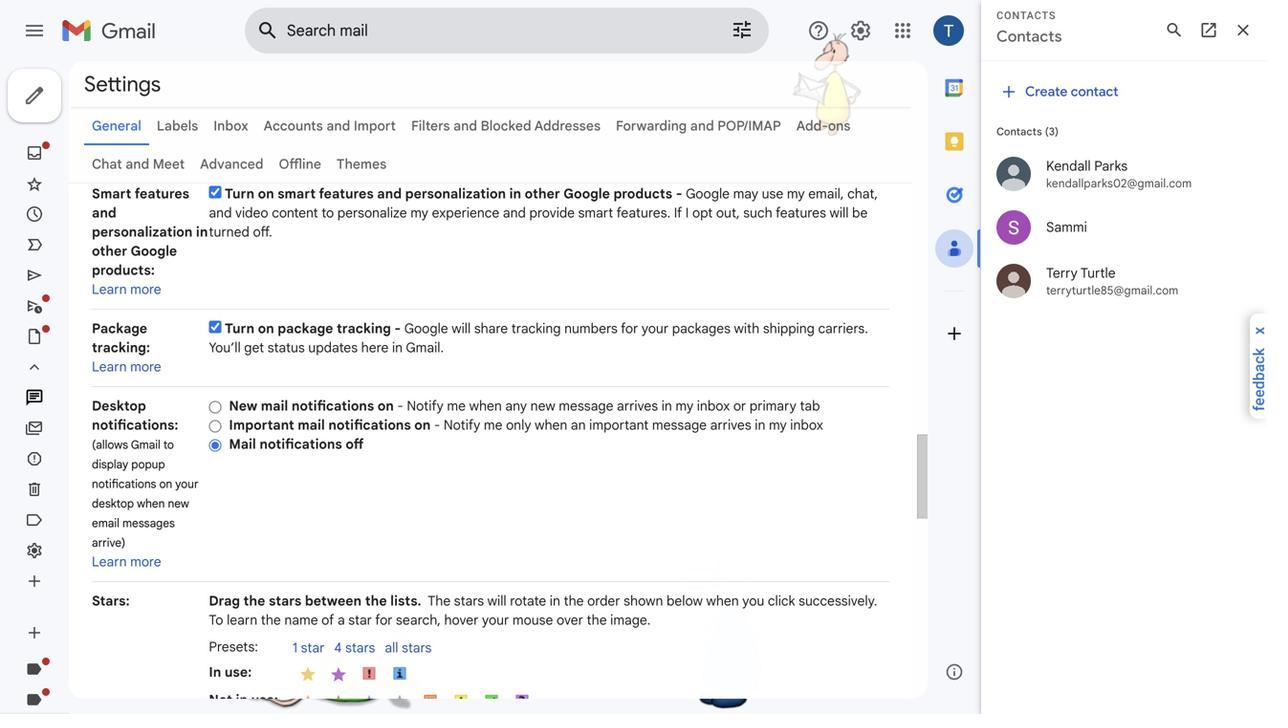Task type: describe. For each thing, give the bounding box(es) containing it.
turn for turn on smart features and personalization in other google products -
[[225, 186, 255, 202]]

here
[[361, 340, 389, 356]]

stars right 4
[[346, 640, 375, 657]]

google will share tracking numbers for your packages with shipping carriers. you'll get status updates here in gmail.
[[209, 321, 869, 356]]

learn
[[227, 612, 258, 629]]

image.
[[611, 612, 651, 629]]

offline link
[[279, 156, 321, 173]]

stars right all
[[402, 640, 432, 657]]

of
[[322, 612, 334, 629]]

me for when
[[447, 398, 466, 415]]

yellow bang image
[[452, 693, 471, 712]]

new mail notifications on - notify me when any new message arrives in my inbox or primary tab
[[229, 398, 821, 415]]

package
[[278, 321, 333, 337]]

and up personalize
[[377, 186, 402, 202]]

i
[[686, 205, 689, 222]]

use
[[762, 186, 784, 202]]

offline
[[279, 156, 321, 173]]

star inside the stars will rotate in the order shown below when you click successively. to learn the name of a star for search, hover your mouse over the image.
[[349, 612, 372, 629]]

lists.
[[391, 593, 422, 610]]

the down order
[[587, 612, 607, 629]]

tab
[[800, 398, 821, 415]]

experience
[[432, 205, 500, 222]]

in down blocked
[[510, 186, 522, 202]]

new inside desktop notifications: (allows gmail to display popup notifications on your desktop when new email messages arrive) learn more
[[168, 497, 189, 511]]

turn for turn on package tracking -
[[225, 321, 255, 337]]

mouse
[[513, 612, 554, 629]]

all stars link
[[385, 640, 441, 659]]

packages
[[672, 321, 731, 337]]

popup
[[131, 458, 165, 472]]

numbers
[[565, 321, 618, 337]]

video
[[235, 205, 269, 222]]

forwarding
[[616, 118, 687, 134]]

below
[[667, 593, 703, 610]]

provide
[[530, 205, 575, 222]]

gmail image
[[61, 11, 166, 50]]

1 vertical spatial use:
[[251, 692, 278, 709]]

shipping
[[763, 321, 815, 337]]

you'll
[[209, 340, 241, 356]]

1 star 4 stars all stars
[[293, 640, 432, 657]]

updates
[[308, 340, 358, 356]]

add-
[[797, 118, 829, 134]]

get
[[244, 340, 264, 356]]

1
[[293, 640, 298, 657]]

products:
[[92, 262, 155, 279]]

primary
[[750, 398, 797, 415]]

4
[[334, 640, 342, 657]]

turned
[[209, 224, 250, 241]]

green star image
[[390, 693, 409, 712]]

on down here
[[378, 398, 394, 415]]

filters and blocked addresses
[[411, 118, 601, 134]]

not in use:
[[209, 692, 278, 709]]

side panel section
[[928, 61, 982, 700]]

search,
[[396, 612, 441, 629]]

google inside google will share tracking numbers for your packages with shipping carriers. you'll get status updates here in gmail.
[[405, 321, 449, 337]]

the left lists.
[[365, 593, 387, 610]]

learn inside package tracking: learn more
[[92, 359, 127, 376]]

messages
[[122, 517, 175, 531]]

presets:
[[209, 639, 258, 656]]

will inside the stars will rotate in the order shown below when you click successively. to learn the name of a star for search, hover your mouse over the image.
[[488, 593, 507, 610]]

notify for notify me when any new message arrives in my inbox or primary tab
[[407, 398, 444, 415]]

1 vertical spatial arrives
[[711, 417, 752, 434]]

Search mail text field
[[287, 21, 678, 40]]

in right not
[[236, 692, 248, 709]]

when left any
[[469, 398, 502, 415]]

stars:
[[92, 593, 130, 610]]

mail for important
[[298, 417, 325, 434]]

New mail notifications on radio
[[209, 400, 221, 415]]

forwarding and pop/imap
[[616, 118, 782, 134]]

notifications inside desktop notifications: (allows gmail to display popup notifications on your desktop when new email messages arrive) learn more
[[92, 478, 156, 492]]

and up turned
[[209, 205, 232, 222]]

more inside desktop notifications: (allows gmail to display popup notifications on your desktop when new email messages arrive) learn more
[[130, 554, 161, 571]]

my down the primary
[[769, 417, 787, 434]]

a
[[338, 612, 345, 629]]

the
[[428, 593, 451, 610]]

if
[[674, 205, 683, 222]]

orange guillemet image
[[421, 693, 440, 712]]

1 horizontal spatial message
[[653, 417, 707, 434]]

in left or
[[662, 398, 673, 415]]

0 vertical spatial use:
[[225, 665, 252, 681]]

off.
[[253, 224, 273, 241]]

any
[[506, 398, 527, 415]]

advanced link
[[200, 156, 264, 173]]

meet
[[153, 156, 185, 173]]

an
[[571, 417, 586, 434]]

click
[[768, 593, 796, 610]]

mail for new
[[261, 398, 288, 415]]

3 learn more link from the top
[[92, 554, 161, 571]]

arrive)
[[92, 536, 126, 551]]

email
[[92, 517, 120, 531]]

more inside smart features and personalization in other google products: learn more
[[130, 281, 161, 298]]

chat and meet
[[92, 156, 185, 173]]

on down gmail.
[[415, 417, 431, 434]]

green check image
[[482, 693, 501, 712]]

in inside google will share tracking numbers for your packages with shipping carriers. you'll get status updates here in gmail.
[[392, 340, 403, 356]]

order
[[588, 593, 621, 610]]

my down turn on smart features and personalization in other google products -
[[411, 205, 429, 222]]

content
[[272, 205, 318, 222]]

to inside google may use my email, chat, and video content to personalize my experience and provide smart features. if i opt out, such features will be turned off.
[[322, 205, 334, 222]]

notifications:
[[92, 417, 178, 434]]

opt
[[693, 205, 713, 222]]

learn more link for smart features and personalization in other google products:
[[92, 281, 161, 298]]

status
[[268, 340, 305, 356]]

display
[[92, 458, 128, 472]]

on up get
[[258, 321, 274, 337]]

tracking for share
[[512, 321, 561, 337]]

chat
[[92, 156, 122, 173]]

features.
[[617, 205, 671, 222]]

filters
[[411, 118, 450, 134]]

0 vertical spatial smart
[[278, 186, 316, 202]]

themes
[[337, 156, 387, 173]]

1 horizontal spatial features
[[319, 186, 374, 202]]

out,
[[717, 205, 740, 222]]

may
[[734, 186, 759, 202]]

1 horizontal spatial personalization
[[405, 186, 506, 202]]

desktop notifications: (allows gmail to display popup notifications on your desktop when new email messages arrive) learn more
[[92, 398, 199, 571]]

labels link
[[157, 118, 198, 134]]

in
[[209, 665, 221, 681]]

blue star image
[[360, 693, 379, 712]]

important
[[590, 417, 649, 434]]

features inside google may use my email, chat, and video content to personalize my experience and provide smart features. if i opt out, such features will be turned off.
[[776, 205, 827, 222]]

drag
[[209, 593, 240, 610]]

Mail notifications off radio
[[209, 439, 221, 453]]

- for turn on package tracking -
[[395, 321, 401, 337]]

to inside desktop notifications: (allows gmail to display popup notifications on your desktop when new email messages arrive) learn more
[[164, 438, 174, 453]]

- for important mail notifications on - notify me only when an important message arrives in my inbox
[[434, 417, 441, 434]]

shown
[[624, 593, 664, 610]]

all
[[385, 640, 399, 657]]

chat and meet link
[[92, 156, 185, 173]]

advanced search options image
[[723, 11, 762, 49]]

your inside desktop notifications: (allows gmail to display popup notifications on your desktop when new email messages arrive) learn more
[[175, 478, 199, 492]]



Task type: locate. For each thing, give the bounding box(es) containing it.
when inside the stars will rotate in the order shown below when you click successively. to learn the name of a star for search, hover your mouse over the image.
[[707, 593, 739, 610]]

0 vertical spatial other
[[525, 186, 561, 202]]

0 horizontal spatial personalization
[[92, 224, 193, 241]]

1 vertical spatial other
[[92, 243, 127, 260]]

will left share
[[452, 321, 471, 337]]

message up an
[[559, 398, 614, 415]]

purple question image
[[513, 693, 532, 712]]

3 learn from the top
[[92, 554, 127, 571]]

features
[[135, 186, 189, 202], [319, 186, 374, 202], [776, 205, 827, 222]]

desktop
[[92, 497, 134, 511]]

1 horizontal spatial to
[[322, 205, 334, 222]]

notify down gmail.
[[407, 398, 444, 415]]

0 vertical spatial arrives
[[617, 398, 658, 415]]

for inside the stars will rotate in the order shown below when you click successively. to learn the name of a star for search, hover your mouse over the image.
[[375, 612, 393, 629]]

1 vertical spatial your
[[175, 478, 199, 492]]

and right 'filters'
[[454, 118, 478, 134]]

personalization up "experience"
[[405, 186, 506, 202]]

1 vertical spatial message
[[653, 417, 707, 434]]

on inside desktop notifications: (allows gmail to display popup notifications on your desktop when new email messages arrive) learn more
[[159, 478, 172, 492]]

smart up content
[[278, 186, 316, 202]]

not
[[209, 692, 232, 709]]

0 vertical spatial mail
[[261, 398, 288, 415]]

0 vertical spatial for
[[621, 321, 639, 337]]

2 vertical spatial learn
[[92, 554, 127, 571]]

tracking:
[[92, 340, 150, 356]]

2 vertical spatial will
[[488, 593, 507, 610]]

None checkbox
[[209, 186, 221, 199]]

tracking right share
[[512, 321, 561, 337]]

notify for notify me only when an important message arrives in my inbox
[[444, 417, 481, 434]]

themes link
[[337, 156, 387, 173]]

gmail
[[131, 438, 161, 453]]

4 stars link
[[334, 640, 385, 659]]

2 vertical spatial learn more link
[[92, 554, 161, 571]]

1 learn more link from the top
[[92, 281, 161, 298]]

1 horizontal spatial inbox
[[791, 417, 824, 434]]

me left any
[[447, 398, 466, 415]]

0 vertical spatial personalization
[[405, 186, 506, 202]]

rotate
[[510, 593, 547, 610]]

personalization
[[405, 186, 506, 202], [92, 224, 193, 241]]

be
[[853, 205, 868, 222]]

1 vertical spatial to
[[164, 438, 174, 453]]

0 horizontal spatial to
[[164, 438, 174, 453]]

1 vertical spatial smart
[[579, 205, 614, 222]]

1 turn from the top
[[225, 186, 255, 202]]

turn up get
[[225, 321, 255, 337]]

and right chat
[[126, 156, 149, 173]]

navigation
[[0, 61, 230, 715]]

1 vertical spatial for
[[375, 612, 393, 629]]

arrives up important on the bottom of page
[[617, 398, 658, 415]]

1 learn from the top
[[92, 281, 127, 298]]

and left pop/imap
[[691, 118, 715, 134]]

over
[[557, 612, 584, 629]]

will left be
[[830, 205, 849, 222]]

google up gmail.
[[405, 321, 449, 337]]

0 vertical spatial your
[[642, 321, 669, 337]]

more
[[130, 281, 161, 298], [130, 359, 161, 376], [130, 554, 161, 571]]

successively.
[[799, 593, 878, 610]]

1 vertical spatial star
[[301, 640, 325, 657]]

and down smart
[[92, 205, 117, 222]]

smart right provide
[[579, 205, 614, 222]]

the stars will rotate in the order shown below when you click successively. to learn the name of a star for search, hover your mouse over the image.
[[209, 593, 878, 629]]

1 vertical spatial learn
[[92, 359, 127, 376]]

smart
[[92, 186, 131, 202]]

0 horizontal spatial message
[[559, 398, 614, 415]]

hover
[[444, 612, 479, 629]]

and left provide
[[503, 205, 526, 222]]

pop/imap
[[718, 118, 782, 134]]

will left rotate
[[488, 593, 507, 610]]

carriers.
[[819, 321, 869, 337]]

star right a
[[349, 612, 372, 629]]

turn up 'video'
[[225, 186, 255, 202]]

google
[[564, 186, 610, 202], [686, 186, 730, 202], [131, 243, 177, 260], [405, 321, 449, 337]]

me
[[447, 398, 466, 415], [484, 417, 503, 434]]

2 tracking from the left
[[512, 321, 561, 337]]

1 vertical spatial personalization
[[92, 224, 193, 241]]

1 vertical spatial more
[[130, 359, 161, 376]]

the right learn
[[261, 612, 281, 629]]

other up the products: on the left of page
[[92, 243, 127, 260]]

notify left only on the left bottom
[[444, 417, 481, 434]]

1 horizontal spatial for
[[621, 321, 639, 337]]

use: right in
[[225, 665, 252, 681]]

learn inside desktop notifications: (allows gmail to display popup notifications on your desktop when new email messages arrive) learn more
[[92, 554, 127, 571]]

more inside package tracking: learn more
[[130, 359, 161, 376]]

1 vertical spatial turn
[[225, 321, 255, 337]]

1 horizontal spatial me
[[484, 417, 503, 434]]

stars up hover
[[454, 593, 484, 610]]

when up the messages
[[137, 497, 165, 511]]

1 horizontal spatial arrives
[[711, 417, 752, 434]]

learn down the products: on the left of page
[[92, 281, 127, 298]]

2 vertical spatial your
[[482, 612, 509, 629]]

main menu image
[[23, 19, 46, 42]]

learn down tracking:
[[92, 359, 127, 376]]

ons
[[829, 118, 851, 134]]

smart inside google may use my email, chat, and video content to personalize my experience and provide smart features. if i opt out, such features will be turned off.
[[579, 205, 614, 222]]

0 horizontal spatial mail
[[261, 398, 288, 415]]

google inside smart features and personalization in other google products: learn more
[[131, 243, 177, 260]]

stars up 'name'
[[269, 593, 302, 610]]

your inside google will share tracking numbers for your packages with shipping carriers. you'll get status updates here in gmail.
[[642, 321, 669, 337]]

google inside google may use my email, chat, and video content to personalize my experience and provide smart features. if i opt out, such features will be turned off.
[[686, 186, 730, 202]]

turn on package tracking -
[[225, 321, 405, 337]]

email,
[[809, 186, 845, 202]]

tab list
[[928, 61, 982, 646]]

0 horizontal spatial smart
[[278, 186, 316, 202]]

2 learn from the top
[[92, 359, 127, 376]]

None checkbox
[[209, 321, 221, 333]]

1 horizontal spatial star
[[349, 612, 372, 629]]

will inside google may use my email, chat, and video content to personalize my experience and provide smart features. if i opt out, such features will be turned off.
[[830, 205, 849, 222]]

such
[[744, 205, 773, 222]]

my left or
[[676, 398, 694, 415]]

other up provide
[[525, 186, 561, 202]]

learn more link down the products: on the left of page
[[92, 281, 161, 298]]

0 vertical spatial to
[[322, 205, 334, 222]]

your inside the stars will rotate in the order shown below when you click successively. to learn the name of a star for search, hover your mouse over the image.
[[482, 612, 509, 629]]

1 tracking from the left
[[337, 321, 391, 337]]

1 vertical spatial learn more link
[[92, 359, 161, 376]]

accounts and import
[[264, 118, 396, 134]]

mail up mail notifications off
[[298, 417, 325, 434]]

1 horizontal spatial tracking
[[512, 321, 561, 337]]

learn inside smart features and personalization in other google products: learn more
[[92, 281, 127, 298]]

1 vertical spatial mail
[[298, 417, 325, 434]]

desktop
[[92, 398, 146, 415]]

when left an
[[535, 417, 568, 434]]

more down tracking:
[[130, 359, 161, 376]]

arrives
[[617, 398, 658, 415], [711, 417, 752, 434]]

0 vertical spatial learn
[[92, 281, 127, 298]]

2 learn more link from the top
[[92, 359, 161, 376]]

other
[[525, 186, 561, 202], [92, 243, 127, 260]]

other inside smart features and personalization in other google products: learn more
[[92, 243, 127, 260]]

new up the messages
[[168, 497, 189, 511]]

for up all
[[375, 612, 393, 629]]

0 vertical spatial inbox
[[697, 398, 730, 415]]

products
[[614, 186, 673, 202]]

0 horizontal spatial tracking
[[337, 321, 391, 337]]

learn more link
[[92, 281, 161, 298], [92, 359, 161, 376], [92, 554, 161, 571]]

use: left orange star icon
[[251, 692, 278, 709]]

0 horizontal spatial arrives
[[617, 398, 658, 415]]

tracking inside google will share tracking numbers for your packages with shipping carriers. you'll get status updates here in gmail.
[[512, 321, 561, 337]]

message
[[559, 398, 614, 415], [653, 417, 707, 434]]

learn more link for package tracking:
[[92, 359, 161, 376]]

for right numbers at the top left
[[621, 321, 639, 337]]

inbox down tab
[[791, 417, 824, 434]]

labels
[[157, 118, 198, 134]]

0 vertical spatial new
[[531, 398, 556, 415]]

0 vertical spatial more
[[130, 281, 161, 298]]

for inside google will share tracking numbers for your packages with shipping carriers. you'll get status updates here in gmail.
[[621, 321, 639, 337]]

smart features and personalization in other google products: learn more
[[92, 186, 208, 298]]

add-ons
[[797, 118, 851, 134]]

settings
[[84, 71, 161, 98]]

mail
[[229, 436, 256, 453]]

1 horizontal spatial will
[[488, 593, 507, 610]]

notify
[[407, 398, 444, 415], [444, 417, 481, 434]]

arrives down or
[[711, 417, 752, 434]]

1 vertical spatial inbox
[[791, 417, 824, 434]]

your
[[642, 321, 669, 337], [175, 478, 199, 492], [482, 612, 509, 629]]

2 turn from the top
[[225, 321, 255, 337]]

personalization inside smart features and personalization in other google products: learn more
[[92, 224, 193, 241]]

in left turned
[[196, 224, 208, 241]]

general link
[[92, 118, 142, 134]]

to right gmail
[[164, 438, 174, 453]]

0 vertical spatial learn more link
[[92, 281, 161, 298]]

more down the messages
[[130, 554, 161, 571]]

0 horizontal spatial will
[[452, 321, 471, 337]]

in inside smart features and personalization in other google products: learn more
[[196, 224, 208, 241]]

tracking up here
[[337, 321, 391, 337]]

in use:
[[209, 665, 252, 681]]

between
[[305, 593, 362, 610]]

package tracking: learn more
[[92, 321, 161, 376]]

add-ons link
[[797, 118, 851, 134]]

1 more from the top
[[130, 281, 161, 298]]

support image
[[808, 19, 831, 42]]

3 more from the top
[[130, 554, 161, 571]]

0 vertical spatial me
[[447, 398, 466, 415]]

in up over at the left of page
[[550, 593, 561, 610]]

me left only on the left bottom
[[484, 417, 503, 434]]

the up learn
[[244, 593, 265, 610]]

smart
[[278, 186, 316, 202], [579, 205, 614, 222]]

1 horizontal spatial smart
[[579, 205, 614, 222]]

turn on smart features and personalization in other google products -
[[225, 186, 686, 202]]

in inside the stars will rotate in the order shown below when you click successively. to learn the name of a star for search, hover your mouse over the image.
[[550, 593, 561, 610]]

settings image
[[850, 19, 873, 42]]

1 vertical spatial new
[[168, 497, 189, 511]]

forwarding and pop/imap link
[[616, 118, 782, 134]]

important mail notifications on - notify me only when an important message arrives in my inbox
[[229, 417, 824, 434]]

google up opt
[[686, 186, 730, 202]]

red star image
[[329, 693, 348, 712]]

accounts
[[264, 118, 323, 134]]

new up the important mail notifications on - notify me only when an important message arrives in my inbox
[[531, 398, 556, 415]]

name
[[285, 612, 318, 629]]

use:
[[225, 665, 252, 681], [251, 692, 278, 709]]

google up provide
[[564, 186, 610, 202]]

new
[[229, 398, 258, 415]]

google may use my email, chat, and video content to personalize my experience and provide smart features. if i opt out, such features will be turned off.
[[209, 186, 879, 241]]

for
[[621, 321, 639, 337], [375, 612, 393, 629]]

you
[[743, 593, 765, 610]]

learn more link down arrive)
[[92, 554, 161, 571]]

2 horizontal spatial your
[[642, 321, 669, 337]]

accounts and import link
[[264, 118, 396, 134]]

1 horizontal spatial other
[[525, 186, 561, 202]]

or
[[734, 398, 747, 415]]

addresses
[[535, 118, 601, 134]]

0 vertical spatial message
[[559, 398, 614, 415]]

when left you
[[707, 593, 739, 610]]

in right here
[[392, 340, 403, 356]]

learn
[[92, 281, 127, 298], [92, 359, 127, 376], [92, 554, 127, 571]]

tracking for package
[[337, 321, 391, 337]]

features down 'meet'
[[135, 186, 189, 202]]

1 horizontal spatial new
[[531, 398, 556, 415]]

0 horizontal spatial features
[[135, 186, 189, 202]]

share
[[474, 321, 508, 337]]

None search field
[[245, 8, 769, 54]]

inbox
[[697, 398, 730, 415], [791, 417, 824, 434]]

0 horizontal spatial new
[[168, 497, 189, 511]]

google up the products: on the left of page
[[131, 243, 177, 260]]

personalization up the products: on the left of page
[[92, 224, 193, 241]]

drag the stars between the lists.
[[209, 593, 422, 610]]

import
[[354, 118, 396, 134]]

inbox left or
[[697, 398, 730, 415]]

0 horizontal spatial for
[[375, 612, 393, 629]]

0 vertical spatial turn
[[225, 186, 255, 202]]

turn
[[225, 186, 255, 202], [225, 321, 255, 337]]

search mail image
[[251, 13, 285, 48]]

2 horizontal spatial will
[[830, 205, 849, 222]]

on
[[258, 186, 274, 202], [258, 321, 274, 337], [378, 398, 394, 415], [415, 417, 431, 434], [159, 478, 172, 492]]

more down the products: on the left of page
[[130, 281, 161, 298]]

1 horizontal spatial your
[[482, 612, 509, 629]]

will inside google will share tracking numbers for your packages with shipping carriers. you'll get status updates here in gmail.
[[452, 321, 471, 337]]

mail up important
[[261, 398, 288, 415]]

message right important on the bottom of page
[[653, 417, 707, 434]]

0 horizontal spatial star
[[301, 640, 325, 657]]

2 horizontal spatial features
[[776, 205, 827, 222]]

- for new mail notifications on - notify me when any new message arrives in my inbox or primary tab
[[397, 398, 404, 415]]

Important mail notifications on radio
[[209, 419, 221, 434]]

and left import
[[327, 118, 350, 134]]

on down popup
[[159, 478, 172, 492]]

2 more from the top
[[130, 359, 161, 376]]

filters and blocked addresses link
[[411, 118, 601, 134]]

0 horizontal spatial your
[[175, 478, 199, 492]]

features inside smart features and personalization in other google products: learn more
[[135, 186, 189, 202]]

my right use
[[787, 186, 805, 202]]

1 horizontal spatial mail
[[298, 417, 325, 434]]

only
[[506, 417, 532, 434]]

on up 'video'
[[258, 186, 274, 202]]

inbox
[[214, 118, 248, 134]]

features up personalize
[[319, 186, 374, 202]]

1 vertical spatial notify
[[444, 417, 481, 434]]

to right content
[[322, 205, 334, 222]]

the up over at the left of page
[[564, 593, 584, 610]]

package
[[92, 321, 147, 337]]

0 vertical spatial will
[[830, 205, 849, 222]]

1 vertical spatial will
[[452, 321, 471, 337]]

me for only
[[484, 417, 503, 434]]

2 vertical spatial more
[[130, 554, 161, 571]]

0 vertical spatial star
[[349, 612, 372, 629]]

0 horizontal spatial other
[[92, 243, 127, 260]]

when
[[469, 398, 502, 415], [535, 417, 568, 434], [137, 497, 165, 511], [707, 593, 739, 610]]

1 vertical spatial me
[[484, 417, 503, 434]]

learn more link down tracking:
[[92, 359, 161, 376]]

learn down arrive)
[[92, 554, 127, 571]]

with
[[735, 321, 760, 337]]

and
[[327, 118, 350, 134], [454, 118, 478, 134], [691, 118, 715, 134], [126, 156, 149, 173], [377, 186, 402, 202], [92, 205, 117, 222], [209, 205, 232, 222], [503, 205, 526, 222]]

0 vertical spatial notify
[[407, 398, 444, 415]]

in down the primary
[[755, 417, 766, 434]]

stars inside the stars will rotate in the order shown below when you click successively. to learn the name of a star for search, hover your mouse over the image.
[[454, 593, 484, 610]]

0 horizontal spatial inbox
[[697, 398, 730, 415]]

orange star image
[[298, 693, 318, 712]]

new
[[531, 398, 556, 415], [168, 497, 189, 511]]

when inside desktop notifications: (allows gmail to display popup notifications on your desktop when new email messages arrive) learn more
[[137, 497, 165, 511]]

and inside smart features and personalization in other google products: learn more
[[92, 205, 117, 222]]

features down email,
[[776, 205, 827, 222]]

star right 1
[[301, 640, 325, 657]]

0 horizontal spatial me
[[447, 398, 466, 415]]



Task type: vqa. For each thing, say whether or not it's contained in the screenshot.
second More from the top
yes



